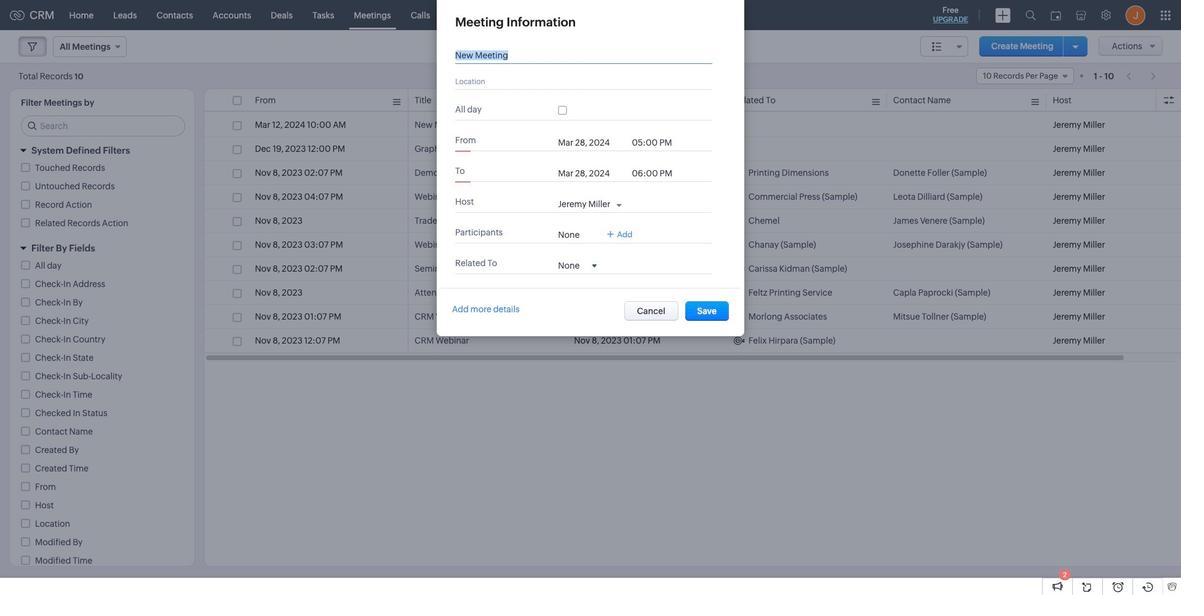 Task type: locate. For each thing, give the bounding box(es) containing it.
navigation
[[1120, 67, 1163, 85]]

2 hh:mm a text field from the top
[[632, 169, 681, 178]]

1 hh:mm a text field from the top
[[632, 138, 681, 148]]

1 vertical spatial hh:mm a text field
[[632, 169, 681, 178]]

row group
[[204, 113, 1181, 353]]

Location text field
[[455, 76, 701, 86]]

Search text field
[[22, 116, 185, 136]]

hh:mm a text field
[[632, 138, 681, 148], [632, 169, 681, 178]]

0 vertical spatial hh:mm a text field
[[632, 138, 681, 148]]

hh:mm a text field for mmm d, yyyy text field
[[632, 138, 681, 148]]

None button
[[624, 301, 678, 321], [685, 301, 729, 321], [624, 301, 678, 321], [685, 301, 729, 321]]



Task type: vqa. For each thing, say whether or not it's contained in the screenshot.
the Nov in Chanay Tara Schultz Chanay (Sample) Josephine Darakjy (Sample) $ 55,000.00 Nov 15, 2023
no



Task type: describe. For each thing, give the bounding box(es) containing it.
calendar image
[[1051, 10, 1061, 20]]

mmm d, yyyy text field
[[558, 169, 626, 178]]

hh:mm a text field for mmm d, yyyy text box
[[632, 169, 681, 178]]

create menu image
[[995, 8, 1011, 22]]

create menu element
[[988, 0, 1018, 30]]

Title text field
[[455, 50, 701, 60]]

mmm d, yyyy text field
[[558, 138, 626, 148]]

logo image
[[10, 10, 25, 20]]



